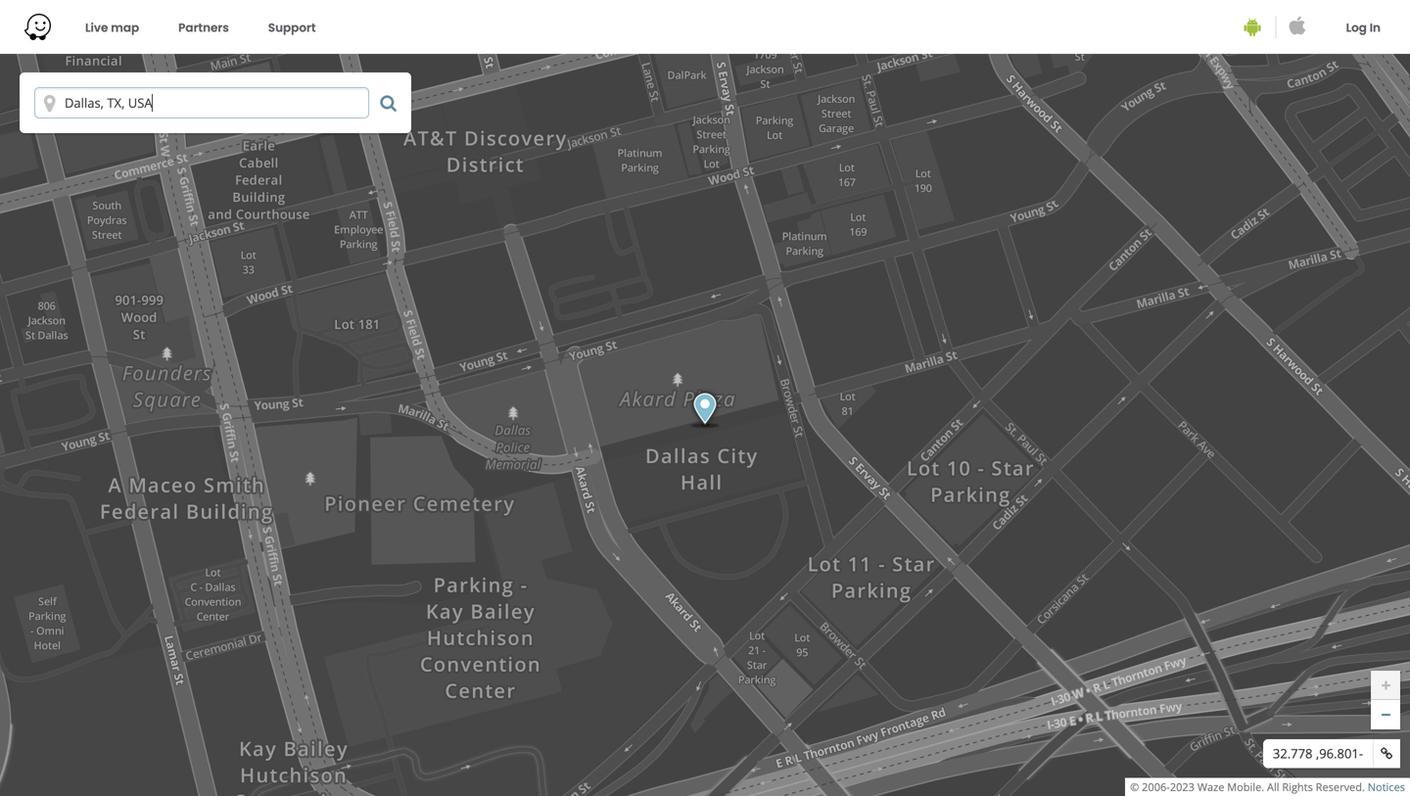 Task type: describe. For each thing, give the bounding box(es) containing it.
log in link
[[1347, 1, 1381, 55]]

© 2006-2023 waze mobile. all rights reserved. notices
[[1131, 780, 1406, 794]]

map
[[111, 20, 139, 36]]

permalink image
[[1381, 748, 1393, 761]]

Search for an address or place text field
[[34, 87, 369, 119]]

in
[[1370, 20, 1381, 36]]

support link
[[268, 1, 316, 55]]

search image
[[380, 94, 397, 112]]

32.778
[[1273, 745, 1313, 763]]

partners
[[178, 20, 229, 36]]

2023
[[1170, 780, 1195, 794]]

log
[[1347, 20, 1367, 36]]

live map link
[[85, 1, 139, 55]]

-96.801, 32.778
[[1273, 745, 1364, 763]]

©
[[1131, 780, 1140, 794]]

+ −
[[1382, 673, 1392, 727]]

tell
[[62, 769, 83, 783]]

partners link
[[178, 1, 229, 55]]

reserved.
[[1316, 780, 1365, 794]]



Task type: locate. For each thing, give the bounding box(es) containing it.
megaphone image
[[22, 763, 52, 789]]

rights
[[1283, 780, 1314, 794]]

96.801,
[[1316, 745, 1360, 763]]

notices
[[1368, 780, 1406, 794]]

tell waze about upcoming events link
[[10, 755, 277, 796]]

all
[[1268, 780, 1280, 794]]

mobile.
[[1228, 780, 1265, 794]]

0 horizontal spatial waze
[[86, 769, 118, 783]]

tell waze about upcoming events
[[62, 769, 265, 783]]

events
[[224, 769, 265, 783]]

− button
[[1371, 700, 1401, 730]]

notices link
[[1368, 780, 1406, 794]]

waze right the tell
[[86, 769, 118, 783]]

−
[[1382, 703, 1392, 727]]

+
[[1382, 673, 1392, 697]]

about
[[122, 769, 157, 783]]

-
[[1360, 745, 1364, 763]]

2006-
[[1142, 780, 1170, 794]]

support
[[268, 20, 316, 36]]

waze
[[86, 769, 118, 783], [1198, 780, 1225, 794]]

1 horizontal spatial waze
[[1198, 780, 1225, 794]]

live map
[[85, 20, 139, 36]]

+ button
[[1371, 671, 1401, 700]]

waze right the 2023
[[1198, 780, 1225, 794]]

upcoming
[[160, 769, 221, 783]]

live
[[85, 20, 108, 36]]

log in
[[1347, 20, 1381, 36]]



Task type: vqa. For each thing, say whether or not it's contained in the screenshot.
32.778
yes



